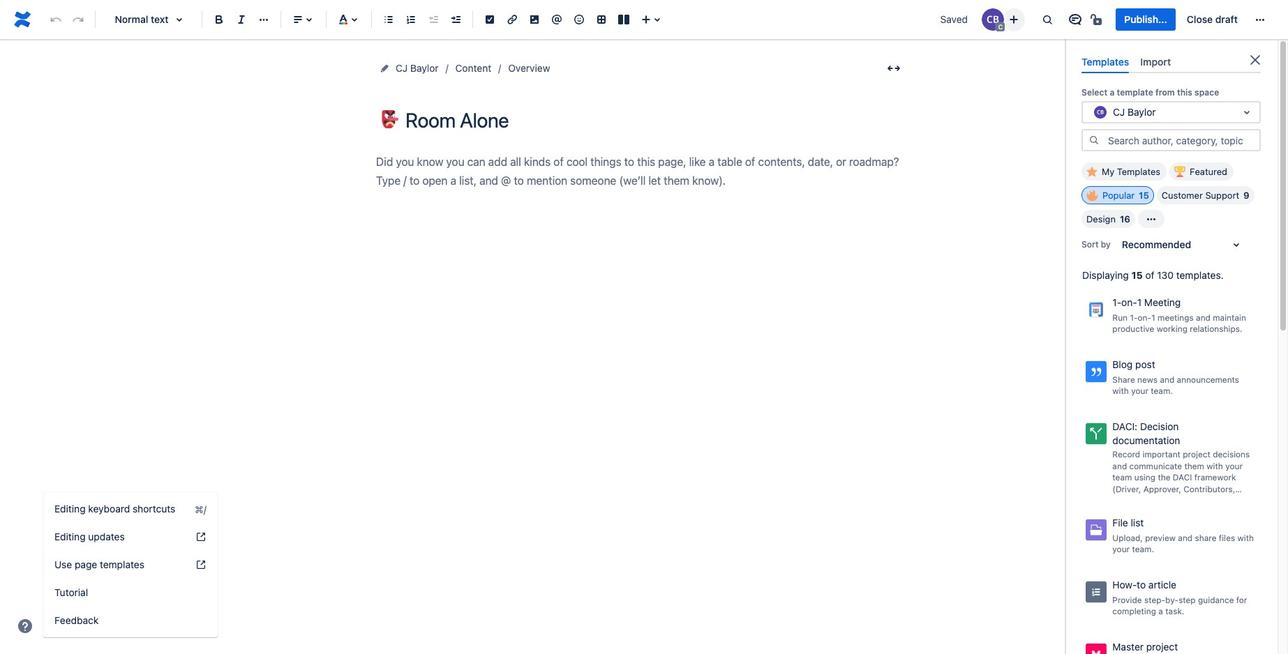 Task type: vqa. For each thing, say whether or not it's contained in the screenshot.


Task type: locate. For each thing, give the bounding box(es) containing it.
editing up "use"
[[54, 531, 86, 543]]

templates up select
[[1082, 56, 1129, 68]]

2 editing from the top
[[54, 531, 86, 543]]

1- up run
[[1113, 297, 1122, 309]]

recommended button
[[1114, 234, 1253, 256]]

0 vertical spatial your
[[1131, 386, 1149, 397]]

⌘/
[[195, 504, 207, 515]]

draft
[[1216, 13, 1238, 25]]

popular
[[1103, 190, 1135, 201]]

your down decisions
[[1226, 461, 1243, 472]]

cj baylor down 'template'
[[1113, 106, 1156, 118]]

1 vertical spatial team.
[[1132, 545, 1154, 555]]

:japanese_goblin: image
[[381, 110, 399, 128], [381, 110, 399, 128]]

project inside master project
[[1146, 641, 1178, 653]]

1 horizontal spatial with
[[1207, 461, 1223, 472]]

templates right my
[[1117, 166, 1161, 177]]

0 horizontal spatial project
[[1146, 641, 1178, 653]]

tutorial button
[[43, 579, 218, 607]]

important
[[1143, 449, 1181, 460]]

cj baylor link
[[396, 60, 439, 77]]

1 vertical spatial on-
[[1138, 313, 1152, 323]]

customer support 9
[[1162, 190, 1250, 201]]

decisions
[[1213, 449, 1250, 460]]

displaying 15 of 130 templates.
[[1082, 270, 1224, 281]]

1 vertical spatial templates
[[1117, 166, 1161, 177]]

sort
[[1082, 239, 1099, 250]]

with up framework
[[1207, 461, 1223, 472]]

comment icon image
[[1067, 11, 1084, 28]]

editing for editing keyboard shortcuts
[[54, 503, 86, 515]]

15 up more categories "image"
[[1139, 190, 1149, 201]]

on-
[[1122, 297, 1137, 309], [1138, 313, 1152, 323]]

0 vertical spatial 1-
[[1113, 297, 1122, 309]]

from
[[1156, 87, 1175, 98]]

0 horizontal spatial 1-
[[1113, 297, 1122, 309]]

contributors,
[[1184, 484, 1235, 495]]

project right the master
[[1146, 641, 1178, 653]]

open image
[[1239, 104, 1255, 121]]

feedback
[[54, 615, 99, 627]]

help image
[[195, 560, 207, 571], [17, 618, 33, 635]]

project
[[1183, 449, 1211, 460], [1146, 641, 1178, 653]]

a down step-
[[1159, 607, 1163, 617]]

0 vertical spatial team.
[[1151, 386, 1173, 397]]

and up relationships.
[[1196, 313, 1211, 323]]

customer
[[1162, 190, 1203, 201]]

editing for editing updates
[[54, 531, 86, 543]]

0 horizontal spatial cj baylor
[[396, 62, 439, 74]]

use page templates link
[[43, 551, 218, 579]]

this
[[1177, 87, 1193, 98]]

layouts image
[[616, 11, 632, 28]]

displaying
[[1082, 270, 1129, 281]]

1 editing from the top
[[54, 503, 86, 515]]

with right files
[[1238, 533, 1254, 543]]

productive
[[1113, 324, 1155, 335]]

1 horizontal spatial a
[[1159, 607, 1163, 617]]

your inside daci: decision documentation record important project decisions and communicate them with your team using the daci framework (driver, approver, contributors, informed).
[[1226, 461, 1243, 472]]

2 horizontal spatial with
[[1238, 533, 1254, 543]]

1 vertical spatial editing
[[54, 531, 86, 543]]

team. down 'news'
[[1151, 386, 1173, 397]]

0 horizontal spatial 1
[[1137, 297, 1142, 309]]

1-
[[1113, 297, 1122, 309], [1130, 313, 1138, 323]]

table image
[[593, 11, 610, 28]]

normal text button
[[101, 4, 196, 35]]

step-
[[1145, 595, 1166, 605]]

template
[[1117, 87, 1153, 98]]

upload,
[[1113, 533, 1143, 543]]

mention image
[[549, 11, 565, 28]]

0 horizontal spatial cj
[[396, 62, 408, 74]]

1 vertical spatial baylor
[[1128, 106, 1156, 118]]

normal
[[115, 13, 148, 25]]

team. down upload, at bottom
[[1132, 545, 1154, 555]]

action item image
[[482, 11, 498, 28]]

baylor right move this page icon
[[410, 62, 439, 74]]

1 vertical spatial with
[[1207, 461, 1223, 472]]

1 vertical spatial help image
[[17, 618, 33, 635]]

working
[[1157, 324, 1188, 335]]

0 vertical spatial project
[[1183, 449, 1211, 460]]

by
[[1101, 239, 1111, 250]]

2 vertical spatial with
[[1238, 533, 1254, 543]]

a right select
[[1110, 87, 1115, 98]]

record
[[1113, 449, 1140, 460]]

team. inside file list upload, preview and share files with your team.
[[1132, 545, 1154, 555]]

preview
[[1145, 533, 1176, 543]]

0 horizontal spatial on-
[[1122, 297, 1137, 309]]

Give this page a title text field
[[405, 109, 907, 132]]

130
[[1157, 270, 1174, 281]]

1 horizontal spatial baylor
[[1128, 106, 1156, 118]]

cj inside cj baylor link
[[396, 62, 408, 74]]

templates.
[[1176, 270, 1224, 281]]

help image inside use page templates link
[[195, 560, 207, 571]]

and right 'news'
[[1160, 375, 1175, 385]]

1 horizontal spatial your
[[1131, 386, 1149, 397]]

tab list
[[1076, 50, 1267, 73]]

2 horizontal spatial your
[[1226, 461, 1243, 472]]

1 vertical spatial your
[[1226, 461, 1243, 472]]

on- up productive
[[1138, 313, 1152, 323]]

templates
[[1082, 56, 1129, 68], [1117, 166, 1161, 177]]

baylor down 'template'
[[1128, 106, 1156, 118]]

add image, video, or file image
[[526, 11, 543, 28]]

0 horizontal spatial your
[[1113, 545, 1130, 555]]

0 vertical spatial with
[[1113, 386, 1129, 397]]

and inside file list upload, preview and share files with your team.
[[1178, 533, 1193, 543]]

your inside file list upload, preview and share files with your team.
[[1113, 545, 1130, 555]]

1 vertical spatial 1
[[1152, 313, 1155, 323]]

project up the them
[[1183, 449, 1211, 460]]

cj
[[396, 62, 408, 74], [1113, 106, 1125, 118]]

cj down 'template'
[[1113, 106, 1125, 118]]

keyboard
[[88, 503, 130, 515]]

and left share
[[1178, 533, 1193, 543]]

0 vertical spatial cj
[[396, 62, 408, 74]]

bullet list ⌘⇧8 image
[[380, 11, 397, 28]]

your down upload, at bottom
[[1113, 545, 1130, 555]]

1 left meeting
[[1137, 297, 1142, 309]]

15
[[1139, 190, 1149, 201], [1132, 270, 1143, 281]]

templates
[[100, 559, 144, 571]]

1-on-1 meeting run 1-on-1 meetings and maintain productive working relationships.
[[1113, 297, 1246, 335]]

15 left of
[[1132, 270, 1143, 281]]

0 vertical spatial a
[[1110, 87, 1115, 98]]

1 down meeting
[[1152, 313, 1155, 323]]

team.
[[1151, 386, 1173, 397], [1132, 545, 1154, 555]]

1 vertical spatial project
[[1146, 641, 1178, 653]]

2 vertical spatial your
[[1113, 545, 1130, 555]]

and up team
[[1113, 461, 1127, 472]]

no restrictions image
[[1090, 11, 1106, 28]]

1 horizontal spatial on-
[[1138, 313, 1152, 323]]

editing up editing updates
[[54, 503, 86, 515]]

cj baylor right move this page icon
[[396, 62, 439, 74]]

1 horizontal spatial cj
[[1113, 106, 1125, 118]]

decision
[[1140, 421, 1179, 433]]

and inside daci: decision documentation record important project decisions and communicate them with your team using the daci framework (driver, approver, contributors, informed).
[[1113, 461, 1127, 472]]

indent tab image
[[447, 11, 464, 28]]

1 vertical spatial a
[[1159, 607, 1163, 617]]

blog
[[1113, 359, 1133, 371]]

them
[[1185, 461, 1205, 472]]

tab list containing templates
[[1076, 50, 1267, 73]]

your down 'news'
[[1131, 386, 1149, 397]]

Search author, category, topic field
[[1104, 131, 1260, 150]]

help image left feedback
[[17, 618, 33, 635]]

1
[[1137, 297, 1142, 309], [1152, 313, 1155, 323]]

cj right move this page icon
[[396, 62, 408, 74]]

editing inside 'link'
[[54, 531, 86, 543]]

and
[[1196, 313, 1211, 323], [1160, 375, 1175, 385], [1113, 461, 1127, 472], [1178, 533, 1193, 543]]

more formatting image
[[255, 11, 272, 28]]

1- up productive
[[1130, 313, 1138, 323]]

my
[[1102, 166, 1115, 177]]

overview link
[[508, 60, 550, 77]]

support
[[1206, 190, 1240, 201]]

0 vertical spatial editing
[[54, 503, 86, 515]]

with down 'share'
[[1113, 386, 1129, 397]]

1 horizontal spatial help image
[[195, 560, 207, 571]]

import
[[1141, 56, 1171, 68]]

content link
[[455, 60, 491, 77]]

a
[[1110, 87, 1115, 98], [1159, 607, 1163, 617]]

0 horizontal spatial baylor
[[410, 62, 439, 74]]

using
[[1135, 473, 1156, 483]]

0 vertical spatial baylor
[[410, 62, 439, 74]]

0 vertical spatial help image
[[195, 560, 207, 571]]

1 horizontal spatial 1-
[[1130, 313, 1138, 323]]

confluence image
[[11, 8, 33, 31], [11, 8, 33, 31]]

redo ⌘⇧z image
[[70, 11, 87, 28]]

normal text
[[115, 13, 169, 25]]

1 horizontal spatial project
[[1183, 449, 1211, 460]]

close templates and import image
[[1247, 52, 1264, 68]]

find and replace image
[[1039, 11, 1056, 28]]

1 horizontal spatial 1
[[1152, 313, 1155, 323]]

editing updates
[[54, 531, 125, 543]]

featured
[[1190, 166, 1228, 177]]

meetings
[[1158, 313, 1194, 323]]

a inside how-to article provide step-by-step guidance for completing a task.
[[1159, 607, 1163, 617]]

editing
[[54, 503, 86, 515], [54, 531, 86, 543]]

more categories image
[[1143, 211, 1160, 228]]

None text field
[[1092, 106, 1095, 119]]

on- up run
[[1122, 297, 1137, 309]]

provide
[[1113, 595, 1142, 605]]

0 horizontal spatial with
[[1113, 386, 1129, 397]]

step
[[1179, 595, 1196, 605]]

1 horizontal spatial cj baylor
[[1113, 106, 1156, 118]]

help image down help icon
[[195, 560, 207, 571]]



Task type: describe. For each thing, give the bounding box(es) containing it.
link image
[[504, 11, 521, 28]]

design 16
[[1087, 214, 1131, 225]]

outdent ⇧tab image
[[425, 11, 442, 28]]

article
[[1149, 579, 1177, 591]]

share
[[1195, 533, 1217, 543]]

maintain
[[1213, 313, 1246, 323]]

0 vertical spatial 1
[[1137, 297, 1142, 309]]

communicate
[[1130, 461, 1182, 472]]

sort by
[[1082, 239, 1111, 250]]

Main content area, start typing to enter text. text field
[[376, 153, 907, 191]]

with inside blog post share news and announcements with your team.
[[1113, 386, 1129, 397]]

0 horizontal spatial help image
[[17, 618, 33, 635]]

help image
[[195, 532, 207, 543]]

publish... button
[[1116, 8, 1176, 31]]

page
[[75, 559, 97, 571]]

how-to article provide step-by-step guidance for completing a task.
[[1113, 579, 1247, 617]]

italic ⌘i image
[[233, 11, 250, 28]]

updates
[[88, 531, 125, 543]]

and inside blog post share news and announcements with your team.
[[1160, 375, 1175, 385]]

1 vertical spatial 1-
[[1130, 313, 1138, 323]]

publish...
[[1125, 13, 1167, 25]]

saved
[[940, 13, 968, 25]]

informed).
[[1113, 496, 1153, 506]]

(driver,
[[1113, 484, 1141, 495]]

of
[[1146, 270, 1155, 281]]

move this page image
[[379, 63, 390, 74]]

approver,
[[1144, 484, 1181, 495]]

close draft
[[1187, 13, 1238, 25]]

0 vertical spatial on-
[[1122, 297, 1137, 309]]

numbered list ⌘⇧7 image
[[403, 11, 419, 28]]

1 vertical spatial cj
[[1113, 106, 1125, 118]]

project inside daci: decision documentation record important project decisions and communicate them with your team using the daci framework (driver, approver, contributors, informed).
[[1183, 449, 1211, 460]]

your inside blog post share news and announcements with your team.
[[1131, 386, 1149, 397]]

1 vertical spatial cj baylor
[[1113, 106, 1156, 118]]

0 vertical spatial 15
[[1139, 190, 1149, 201]]

16
[[1120, 214, 1131, 225]]

close
[[1187, 13, 1213, 25]]

task.
[[1166, 607, 1185, 617]]

run
[[1113, 313, 1128, 323]]

team. inside blog post share news and announcements with your team.
[[1151, 386, 1173, 397]]

select
[[1082, 87, 1108, 98]]

list
[[1131, 517, 1144, 529]]

bold ⌘b image
[[211, 11, 228, 28]]

with inside file list upload, preview and share files with your team.
[[1238, 533, 1254, 543]]

align left image
[[290, 11, 306, 28]]

master
[[1113, 641, 1144, 653]]

0 vertical spatial templates
[[1082, 56, 1129, 68]]

daci:
[[1113, 421, 1138, 433]]

0 horizontal spatial a
[[1110, 87, 1115, 98]]

daci
[[1173, 473, 1192, 483]]

meeting
[[1144, 297, 1181, 309]]

content
[[455, 62, 491, 74]]

blog post share news and announcements with your team.
[[1113, 359, 1239, 397]]

editing updates link
[[43, 523, 218, 551]]

daci: decision documentation record important project decisions and communicate them with your team using the daci framework (driver, approver, contributors, informed).
[[1113, 421, 1250, 506]]

1 vertical spatial 15
[[1132, 270, 1143, 281]]

templates inside button
[[1117, 166, 1161, 177]]

close draft button
[[1179, 8, 1246, 31]]

framework
[[1195, 473, 1236, 483]]

use
[[54, 559, 72, 571]]

announcements
[[1177, 375, 1239, 385]]

select a template from this space
[[1082, 87, 1219, 98]]

emoji image
[[571, 11, 588, 28]]

overview
[[508, 62, 550, 74]]

to
[[1137, 579, 1146, 591]]

with inside daci: decision documentation record important project decisions and communicate them with your team using the daci framework (driver, approver, contributors, informed).
[[1207, 461, 1223, 472]]

featured button
[[1170, 163, 1234, 181]]

by-
[[1166, 595, 1179, 605]]

relationships.
[[1190, 324, 1243, 335]]

search icon image
[[1089, 134, 1100, 146]]

my templates
[[1102, 166, 1161, 177]]

more image
[[1252, 11, 1269, 28]]

files
[[1219, 533, 1235, 543]]

how-
[[1113, 579, 1137, 591]]

editing keyboard shortcuts
[[54, 503, 175, 515]]

and inside "1-on-1 meeting run 1-on-1 meetings and maintain productive working relationships."
[[1196, 313, 1211, 323]]

news
[[1138, 375, 1158, 385]]

undo ⌘z image
[[47, 11, 64, 28]]

recommended
[[1122, 239, 1191, 251]]

invite to edit image
[[1006, 11, 1023, 28]]

0 vertical spatial cj baylor
[[396, 62, 439, 74]]

design
[[1087, 214, 1116, 225]]

file list upload, preview and share files with your team.
[[1113, 517, 1254, 555]]

guidance
[[1198, 595, 1234, 605]]

text
[[151, 13, 169, 25]]

my templates button
[[1082, 163, 1167, 181]]

master project button
[[1079, 636, 1264, 655]]

completing
[[1113, 607, 1156, 617]]

team
[[1113, 473, 1132, 483]]

cj baylor image
[[982, 8, 1005, 31]]

documentation
[[1113, 435, 1180, 446]]

space
[[1195, 87, 1219, 98]]

use page templates
[[54, 559, 144, 571]]

the
[[1158, 473, 1171, 483]]

master project
[[1113, 641, 1180, 655]]

9
[[1244, 190, 1250, 201]]

share
[[1113, 375, 1135, 385]]

tutorial
[[54, 587, 88, 599]]

make page full-width image
[[886, 60, 902, 77]]

post
[[1136, 359, 1155, 371]]

file
[[1113, 517, 1128, 529]]



